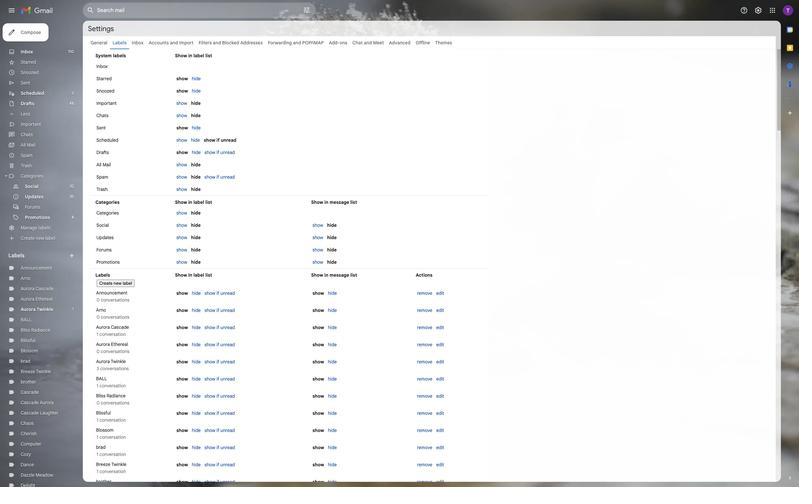Task type: describe. For each thing, give the bounding box(es) containing it.
create new label link
[[21, 235, 55, 241]]

add-ons link
[[329, 40, 347, 46]]

aurora for aurora ethereal 0 conversations
[[96, 341, 110, 347]]

unread for breeze twinkle 1 conversation
[[220, 462, 235, 468]]

remove for blossom 1 conversation
[[417, 428, 433, 433]]

twinkle for aurora twinkle
[[37, 306, 53, 312]]

32
[[70, 184, 74, 189]]

edit link for aurora cascade 1 conversation
[[436, 325, 444, 330]]

show link for forums
[[176, 247, 187, 253]]

cozy
[[21, 451, 31, 457]]

offline link
[[416, 40, 430, 46]]

1 if from the top
[[217, 137, 220, 143]]

48
[[69, 101, 74, 106]]

chat and meet link
[[353, 40, 384, 46]]

updates inside labels navigation
[[25, 194, 43, 200]]

cascade for cascade aurora
[[21, 400, 39, 406]]

blossom link
[[21, 348, 38, 354]]

aurora for aurora twinkle 3 conversations
[[96, 359, 110, 364]]

1 inside the ball 1 conversation
[[97, 383, 98, 389]]

forwarding
[[268, 40, 292, 46]]

ball for ball
[[21, 317, 32, 323]]

create for create new label link
[[21, 235, 35, 241]]

label for system labels
[[194, 53, 204, 59]]

show if unread link for bliss radiance 0 conversations
[[205, 393, 235, 399]]

remove link for brad 1 conversation
[[417, 445, 433, 451]]

forums link
[[25, 204, 40, 210]]

show link for chats
[[176, 113, 187, 118]]

show if unread link for aurora ethereal 0 conversations
[[205, 342, 235, 348]]

chat and meet
[[353, 40, 384, 46]]

themes
[[435, 40, 452, 46]]

cascade for cascade laughter
[[21, 410, 39, 416]]

edit link for arno 0 conversations
[[436, 307, 444, 313]]

show if unread for brad 1 conversation
[[205, 445, 235, 451]]

edit for aurora twinkle 3 conversations
[[436, 359, 444, 365]]

1 show if unread link from the top
[[205, 150, 235, 155]]

chats inside labels navigation
[[21, 132, 33, 138]]

trash inside labels navigation
[[21, 163, 32, 169]]

general
[[91, 40, 107, 46]]

less button
[[0, 109, 78, 119]]

1 vertical spatial all mail
[[96, 162, 111, 168]]

aurora ethereal 0 conversations
[[95, 341, 129, 354]]

breeze for breeze twinkle
[[21, 369, 35, 374]]

bliss radiance 0 conversations
[[95, 393, 129, 406]]

1 vertical spatial updates
[[96, 235, 114, 240]]

blissful link
[[21, 338, 35, 343]]

labels for labels link
[[113, 40, 127, 46]]

show for system labels
[[175, 53, 187, 59]]

radiance for bliss radiance
[[31, 327, 50, 333]]

edit link for ball 1 conversation
[[436, 376, 444, 382]]

remove for arno 0 conversations
[[417, 307, 433, 313]]

show link for promotions
[[176, 259, 187, 265]]

forwarding and pop/imap link
[[268, 40, 324, 46]]

show if unread for arno 0 conversations
[[205, 307, 235, 313]]

aurora twinkle link
[[21, 306, 53, 312]]

show if unread link for blissful 1 conversation
[[205, 410, 235, 416]]

labels link
[[113, 40, 127, 46]]

unread for aurora twinkle 3 conversations
[[220, 359, 235, 365]]

compose
[[21, 29, 41, 35]]

1 horizontal spatial snoozed
[[96, 88, 114, 94]]

edit for ball 1 conversation
[[436, 376, 444, 382]]

create new label button
[[97, 280, 135, 287]]

edit for blossom 1 conversation
[[436, 428, 444, 433]]

add-ons
[[329, 40, 347, 46]]

starred link
[[21, 59, 36, 65]]

drafts inside labels navigation
[[21, 101, 34, 106]]

edit for aurora cascade 1 conversation
[[436, 325, 444, 330]]

12 edit from the top
[[436, 479, 444, 485]]

show in label list for system labels
[[175, 53, 212, 59]]

spam inside labels navigation
[[21, 152, 32, 158]]

1 inside aurora cascade 1 conversation
[[97, 331, 98, 337]]

chat
[[353, 40, 363, 46]]

3
[[97, 366, 99, 372]]

general link
[[91, 40, 107, 46]]

conversations inside announcement 0 conversations
[[101, 297, 129, 303]]

dazzle meadow link
[[21, 472, 53, 478]]

edit for blissful 1 conversation
[[436, 410, 444, 416]]

chaos link
[[21, 420, 34, 426]]

0 vertical spatial chats
[[96, 113, 109, 118]]

show in message list for categories
[[311, 199, 357, 205]]

1 inside 'breeze twinkle 1 conversation'
[[97, 469, 98, 474]]

110
[[68, 49, 74, 54]]

remove for blissful 1 conversation
[[417, 410, 433, 416]]

label inside navigation
[[45, 235, 55, 241]]

1 vertical spatial inbox link
[[21, 49, 33, 55]]

bliss radiance
[[21, 327, 50, 333]]

laughter
[[40, 410, 58, 416]]

1 horizontal spatial sent
[[96, 125, 106, 131]]

label for labels
[[194, 272, 204, 278]]

if for announcement 0 conversations
[[217, 290, 219, 296]]

message for categories
[[330, 199, 349, 205]]

in for categories
[[188, 199, 192, 205]]

show if unread for aurora twinkle 3 conversations
[[205, 359, 235, 365]]

social inside labels navigation
[[25, 184, 38, 189]]

1 vertical spatial trash
[[96, 186, 108, 192]]

brother link
[[21, 379, 36, 385]]

aurora twinkle 3 conversations
[[95, 359, 129, 372]]

settings image
[[755, 6, 763, 14]]

arno for arno 0 conversations
[[96, 307, 106, 313]]

0 inside announcement 0 conversations
[[97, 297, 100, 303]]

breeze twinkle link
[[21, 369, 51, 374]]

announcement 0 conversations
[[95, 290, 129, 303]]

bliss for bliss radiance
[[21, 327, 30, 333]]

labels navigation
[[0, 21, 83, 487]]

advanced link
[[389, 40, 411, 46]]

in for system labels
[[188, 53, 192, 59]]

remove link for aurora twinkle 3 conversations
[[417, 359, 433, 365]]

mail inside labels navigation
[[27, 142, 35, 148]]

remove for brad 1 conversation
[[417, 445, 433, 451]]

in for labels
[[188, 272, 192, 278]]

compose button
[[3, 23, 49, 41]]

promotions link
[[25, 215, 50, 220]]

unread for blossom 1 conversation
[[220, 428, 235, 433]]

remove for announcement 0 conversations
[[417, 290, 433, 296]]

arno link
[[21, 275, 31, 281]]

0 vertical spatial inbox link
[[132, 40, 144, 46]]

aurora cascade
[[21, 286, 54, 292]]

remove link for blissful 1 conversation
[[417, 410, 433, 416]]

add-
[[329, 40, 340, 46]]

bliss radiance link
[[21, 327, 50, 333]]

meet
[[373, 40, 384, 46]]

cascade up aurora ethereal link
[[36, 286, 54, 292]]

1 horizontal spatial forums
[[96, 247, 112, 253]]

addresses
[[240, 40, 263, 46]]

create for create new label button
[[99, 281, 113, 286]]

forums inside labels navigation
[[25, 204, 40, 210]]

1 horizontal spatial important
[[96, 100, 117, 106]]

if for aurora ethereal 0 conversations
[[217, 342, 219, 348]]

brad 1 conversation
[[95, 444, 126, 457]]

Search mail text field
[[97, 7, 285, 14]]

sent link
[[21, 80, 30, 86]]

system labels
[[95, 53, 126, 59]]

2 if from the top
[[217, 150, 219, 155]]

important link
[[21, 121, 41, 127]]

conversations for twinkle
[[100, 366, 129, 372]]

and for filters
[[213, 40, 221, 46]]

0 inside bliss radiance 0 conversations
[[97, 400, 100, 406]]

show link for all mail
[[176, 162, 187, 168]]

breeze twinkle 1 conversation
[[95, 462, 126, 474]]

manage labels
[[21, 225, 50, 231]]

import
[[179, 40, 194, 46]]

settings
[[88, 24, 114, 33]]

cascade aurora
[[21, 400, 53, 406]]

show if unread for aurora cascade 1 conversation
[[205, 325, 235, 330]]

categories inside labels navigation
[[21, 173, 43, 179]]

unread for announcement 0 conversations
[[220, 290, 235, 296]]

cascade inside aurora cascade 1 conversation
[[111, 324, 129, 330]]

1 vertical spatial starred
[[96, 76, 112, 82]]

meadow
[[36, 472, 53, 478]]

filters and blocked addresses
[[199, 40, 263, 46]]

blossom for blossom 1 conversation
[[96, 427, 114, 433]]

unread for brad 1 conversation
[[220, 445, 235, 451]]

remove for ball 1 conversation
[[417, 376, 433, 382]]

show if unread link for announcement 0 conversations
[[205, 290, 235, 296]]

unread for blissful 1 conversation
[[220, 410, 235, 416]]

updates link
[[25, 194, 43, 200]]

message for labels
[[330, 272, 349, 278]]

edit link for bliss radiance 0 conversations
[[436, 393, 444, 399]]

remove for aurora twinkle 3 conversations
[[417, 359, 433, 365]]

arno 0 conversations
[[95, 307, 129, 320]]

cascade laughter
[[21, 410, 58, 416]]

unread for ball 1 conversation
[[220, 376, 235, 382]]

main menu image
[[8, 6, 16, 14]]

list for categories
[[205, 199, 212, 205]]

aurora ethereal
[[21, 296, 53, 302]]

spam link
[[21, 152, 32, 158]]

labels heading
[[8, 252, 69, 259]]

manage labels link
[[21, 225, 50, 231]]

remove for breeze twinkle 1 conversation
[[417, 462, 433, 468]]

1 horizontal spatial brother
[[96, 479, 112, 485]]

edit for breeze twinkle 1 conversation
[[436, 462, 444, 468]]

cascade link
[[21, 389, 39, 395]]

show if unread for aurora ethereal 0 conversations
[[205, 342, 235, 348]]

cherish
[[21, 431, 37, 437]]

conversation for brad
[[99, 451, 126, 457]]

search mail image
[[85, 5, 96, 16]]

brad link
[[21, 358, 30, 364]]

conversation inside 'breeze twinkle 1 conversation'
[[99, 469, 126, 474]]

3 if from the top
[[217, 174, 219, 180]]

all mail link
[[21, 142, 35, 148]]

chats link
[[21, 132, 33, 138]]

aurora up the laughter
[[40, 400, 53, 406]]

1 inside blissful 1 conversation
[[97, 417, 98, 423]]

remove link for breeze twinkle 1 conversation
[[417, 462, 433, 468]]

ball 1 conversation
[[95, 376, 126, 389]]

blissful 1 conversation
[[95, 410, 126, 423]]

cozy link
[[21, 451, 31, 457]]

2 vertical spatial categories
[[96, 210, 119, 216]]

blossom for blossom
[[21, 348, 38, 354]]



Task type: locate. For each thing, give the bounding box(es) containing it.
show if unread link for aurora twinkle 3 conversations
[[205, 359, 235, 365]]

0 horizontal spatial ethereal
[[36, 296, 53, 302]]

0 vertical spatial all
[[21, 142, 26, 148]]

blissful inside labels navigation
[[21, 338, 35, 343]]

11 remove from the top
[[417, 462, 433, 468]]

unread for aurora ethereal 0 conversations
[[220, 342, 235, 348]]

categories link
[[21, 173, 43, 179]]

0 vertical spatial blissful
[[21, 338, 35, 343]]

1 remove link from the top
[[417, 290, 433, 296]]

brother down 'breeze twinkle 1 conversation' on the left bottom of the page
[[96, 479, 112, 485]]

0 horizontal spatial sent
[[21, 80, 30, 86]]

inbox link up starred link
[[21, 49, 33, 55]]

1 horizontal spatial inbox link
[[132, 40, 144, 46]]

0 inside arno 0 conversations
[[97, 314, 100, 320]]

2 remove link from the top
[[417, 307, 433, 313]]

create inside labels navigation
[[21, 235, 35, 241]]

create new label inside create new label button
[[99, 281, 132, 286]]

conversation up "brad 1 conversation"
[[99, 434, 126, 440]]

conversation for blissful
[[99, 417, 126, 423]]

2 0 from the top
[[97, 314, 100, 320]]

aurora twinkle
[[21, 306, 53, 312]]

and
[[170, 40, 178, 46], [213, 40, 221, 46], [293, 40, 301, 46], [364, 40, 372, 46]]

7 if from the top
[[217, 342, 219, 348]]

11 remove link from the top
[[417, 462, 433, 468]]

4 if from the top
[[217, 290, 219, 296]]

twinkle inside 'breeze twinkle 1 conversation'
[[111, 462, 126, 467]]

0 vertical spatial drafts
[[21, 101, 34, 106]]

0 horizontal spatial announcement
[[21, 265, 52, 271]]

0 horizontal spatial snoozed
[[21, 70, 39, 75]]

1 horizontal spatial scheduled
[[96, 137, 118, 143]]

conversations up the ball 1 conversation
[[100, 366, 129, 372]]

system
[[95, 53, 112, 59]]

create
[[21, 235, 35, 241], [99, 281, 113, 286]]

3 0 from the top
[[97, 349, 100, 354]]

4 conversation from the top
[[99, 434, 126, 440]]

2 vertical spatial labels
[[95, 272, 110, 278]]

3 show if unread link from the top
[[205, 290, 235, 296]]

and left import
[[170, 40, 178, 46]]

promotions up manage labels
[[25, 215, 50, 220]]

blossom inside blossom 1 conversation
[[96, 427, 114, 433]]

7 edit link from the top
[[436, 393, 444, 399]]

1 vertical spatial radiance
[[107, 393, 126, 399]]

twinkle for aurora twinkle 3 conversations
[[111, 359, 126, 364]]

2 horizontal spatial labels
[[113, 40, 127, 46]]

conversations for ethereal
[[101, 349, 129, 354]]

1 vertical spatial create
[[99, 281, 113, 286]]

blossom 1 conversation
[[95, 427, 126, 440]]

4 edit from the top
[[436, 342, 444, 348]]

1 horizontal spatial inbox
[[96, 63, 108, 69]]

label for categories
[[194, 199, 204, 205]]

breeze up brother link
[[21, 369, 35, 374]]

show for labels
[[175, 272, 187, 278]]

7 edit from the top
[[436, 393, 444, 399]]

conversations inside aurora twinkle 3 conversations
[[100, 366, 129, 372]]

inbox up starred link
[[21, 49, 33, 55]]

1 horizontal spatial mail
[[103, 162, 111, 168]]

7 remove from the top
[[417, 393, 433, 399]]

aurora cascade link
[[21, 286, 54, 292]]

0 vertical spatial ethereal
[[36, 296, 53, 302]]

2 remove from the top
[[417, 307, 433, 313]]

accounts
[[149, 40, 169, 46]]

blissful for blissful
[[21, 338, 35, 343]]

computer
[[21, 441, 41, 447]]

remove link for aurora ethereal 0 conversations
[[417, 342, 433, 348]]

important inside labels navigation
[[21, 121, 41, 127]]

breeze twinkle
[[21, 369, 51, 374]]

cascade up chaos
[[21, 410, 39, 416]]

4 edit link from the top
[[436, 342, 444, 348]]

6 show if unread link from the top
[[205, 342, 235, 348]]

announcement down labels heading
[[21, 265, 52, 271]]

inbox link right labels link
[[132, 40, 144, 46]]

breeze inside 'breeze twinkle 1 conversation'
[[96, 462, 110, 467]]

None search field
[[83, 3, 316, 18]]

cascade down cascade link
[[21, 400, 39, 406]]

10 show if unread link from the top
[[205, 410, 235, 416]]

8 remove link from the top
[[417, 410, 433, 416]]

0 horizontal spatial updates
[[25, 194, 43, 200]]

13 show if unread link from the top
[[205, 462, 235, 468]]

conversation for blossom
[[99, 434, 126, 440]]

conversation down "brad 1 conversation"
[[99, 469, 126, 474]]

show if unread for announcement 0 conversations
[[205, 290, 235, 296]]

5 edit from the top
[[436, 359, 444, 365]]

1 vertical spatial social
[[96, 222, 109, 228]]

twinkle inside aurora twinkle 3 conversations
[[111, 359, 126, 364]]

2 vertical spatial inbox
[[96, 63, 108, 69]]

1 horizontal spatial new
[[114, 281, 122, 286]]

all inside labels navigation
[[21, 142, 26, 148]]

new up announcement 0 conversations
[[114, 281, 122, 286]]

bliss down ball link
[[21, 327, 30, 333]]

aurora up ball link
[[21, 306, 36, 312]]

cascade
[[36, 286, 54, 292], [111, 324, 129, 330], [21, 389, 39, 395], [21, 400, 39, 406], [21, 410, 39, 416]]

3 remove link from the top
[[417, 325, 433, 330]]

all mail
[[21, 142, 35, 148], [96, 162, 111, 168]]

edit link for brad 1 conversation
[[436, 445, 444, 451]]

1 vertical spatial inbox
[[21, 49, 33, 55]]

edit
[[436, 290, 444, 296], [436, 307, 444, 313], [436, 325, 444, 330], [436, 342, 444, 348], [436, 359, 444, 365], [436, 376, 444, 382], [436, 393, 444, 399], [436, 410, 444, 416], [436, 428, 444, 433], [436, 445, 444, 451], [436, 462, 444, 468], [436, 479, 444, 485]]

twinkle up brother link
[[36, 369, 51, 374]]

show if unread link for arno 0 conversations
[[205, 307, 235, 313]]

if for arno 0 conversations
[[217, 307, 219, 313]]

1 vertical spatial brother
[[96, 479, 112, 485]]

1 vertical spatial new
[[114, 281, 122, 286]]

aurora ethereal link
[[21, 296, 53, 302]]

list for labels
[[205, 272, 212, 278]]

snoozed inside labels navigation
[[21, 70, 39, 75]]

dazzle
[[21, 472, 34, 478]]

dance
[[21, 462, 34, 468]]

13 if from the top
[[217, 445, 219, 451]]

edit for brad 1 conversation
[[436, 445, 444, 451]]

4 remove from the top
[[417, 342, 433, 348]]

ethereal down aurora cascade
[[36, 296, 53, 302]]

dazzle meadow
[[21, 472, 53, 478]]

labels for manage labels
[[38, 225, 50, 231]]

0 horizontal spatial important
[[21, 121, 41, 127]]

manage
[[21, 225, 37, 231]]

10 remove from the top
[[417, 445, 433, 451]]

aurora for aurora cascade 1 conversation
[[96, 324, 110, 330]]

1 vertical spatial drafts
[[96, 150, 109, 155]]

edit link for breeze twinkle 1 conversation
[[436, 462, 444, 468]]

radiance inside labels navigation
[[31, 327, 50, 333]]

0 vertical spatial show in message list
[[311, 199, 357, 205]]

brad
[[21, 358, 30, 364], [96, 444, 106, 450]]

conversations up arno 0 conversations
[[101, 297, 129, 303]]

0 vertical spatial ball
[[21, 317, 32, 323]]

conversation up blossom 1 conversation
[[99, 417, 126, 423]]

35
[[70, 194, 74, 199]]

announcement for announcement
[[21, 265, 52, 271]]

0 horizontal spatial social
[[25, 184, 38, 189]]

7 remove link from the top
[[417, 393, 433, 399]]

1 vertical spatial promotions
[[96, 259, 120, 265]]

remove link for aurora cascade 1 conversation
[[417, 325, 433, 330]]

0 horizontal spatial new
[[36, 235, 44, 241]]

0 horizontal spatial promotions
[[25, 215, 50, 220]]

create new label up announcement 0 conversations
[[99, 281, 132, 286]]

promotions inside labels navigation
[[25, 215, 50, 220]]

0 vertical spatial mail
[[27, 142, 35, 148]]

message
[[330, 199, 349, 205], [330, 272, 349, 278]]

chats
[[96, 113, 109, 118], [21, 132, 33, 138]]

ball inside the ball 1 conversation
[[96, 376, 107, 382]]

1 horizontal spatial updates
[[96, 235, 114, 240]]

show in label list
[[175, 53, 212, 59], [175, 199, 212, 205], [175, 272, 212, 278]]

and right filters
[[213, 40, 221, 46]]

aurora for aurora twinkle
[[21, 306, 36, 312]]

show if unread link for blossom 1 conversation
[[205, 428, 235, 433]]

1 message from the top
[[330, 199, 349, 205]]

updates
[[25, 194, 43, 200], [96, 235, 114, 240]]

2 show in label list from the top
[[175, 199, 212, 205]]

arno down announcement 0 conversations
[[96, 307, 106, 313]]

unread for arno 0 conversations
[[220, 307, 235, 313]]

remove link for blossom 1 conversation
[[417, 428, 433, 433]]

remove link
[[417, 290, 433, 296], [417, 307, 433, 313], [417, 325, 433, 330], [417, 342, 433, 348], [417, 359, 433, 365], [417, 376, 433, 382], [417, 393, 433, 399], [417, 410, 433, 416], [417, 428, 433, 433], [417, 445, 433, 451], [417, 462, 433, 468], [417, 479, 433, 485]]

conversation up bliss radiance 0 conversations
[[99, 383, 126, 389]]

labels up create new label link
[[38, 225, 50, 231]]

cascade laughter link
[[21, 410, 58, 416]]

0 up 3
[[97, 349, 100, 354]]

1 0 from the top
[[97, 297, 100, 303]]

aurora inside aurora cascade 1 conversation
[[96, 324, 110, 330]]

0 horizontal spatial blossom
[[21, 348, 38, 354]]

labels for system labels
[[113, 53, 126, 59]]

14 show if unread link from the top
[[205, 479, 235, 485]]

ethereal down aurora cascade 1 conversation
[[111, 341, 128, 347]]

1 vertical spatial bliss
[[96, 393, 105, 399]]

8
[[72, 215, 74, 220]]

15 if from the top
[[217, 479, 219, 485]]

radiance inside bliss radiance 0 conversations
[[107, 393, 126, 399]]

edit for aurora ethereal 0 conversations
[[436, 342, 444, 348]]

advanced
[[389, 40, 411, 46]]

1 vertical spatial mail
[[103, 162, 111, 168]]

1 vertical spatial sent
[[96, 125, 106, 131]]

1 vertical spatial categories
[[95, 199, 120, 205]]

1 vertical spatial breeze
[[96, 462, 110, 467]]

4 show if unread link from the top
[[205, 307, 235, 313]]

ball down 3
[[96, 376, 107, 382]]

aurora down arno 0 conversations
[[96, 324, 110, 330]]

8 edit link from the top
[[436, 410, 444, 416]]

2 edit from the top
[[436, 307, 444, 313]]

unread for aurora cascade 1 conversation
[[220, 325, 235, 330]]

1 horizontal spatial arno
[[96, 307, 106, 313]]

filters and blocked addresses link
[[199, 40, 263, 46]]

3 show in label list from the top
[[175, 272, 212, 278]]

0 vertical spatial bliss
[[21, 327, 30, 333]]

show link for spam
[[176, 174, 187, 180]]

if for aurora cascade 1 conversation
[[217, 325, 219, 330]]

show if unread link for ball 1 conversation
[[205, 376, 235, 382]]

1 horizontal spatial create new label
[[99, 281, 132, 286]]

5 edit link from the top
[[436, 359, 444, 365]]

themes link
[[435, 40, 452, 46]]

1 show in label list from the top
[[175, 53, 212, 59]]

9 if from the top
[[217, 376, 219, 382]]

1 edit link from the top
[[436, 290, 444, 296]]

conversations inside "aurora ethereal 0 conversations"
[[101, 349, 129, 354]]

1 vertical spatial labels
[[8, 252, 24, 259]]

advanced search options image
[[300, 4, 313, 17]]

edit for announcement 0 conversations
[[436, 290, 444, 296]]

twinkle down aurora ethereal link
[[37, 306, 53, 312]]

remove link for bliss radiance 0 conversations
[[417, 393, 433, 399]]

starred up snoozed "link"
[[21, 59, 36, 65]]

12 remove from the top
[[417, 479, 433, 485]]

3 edit from the top
[[436, 325, 444, 330]]

1 remove from the top
[[417, 290, 433, 296]]

support image
[[741, 6, 748, 14]]

1 and from the left
[[170, 40, 178, 46]]

1 conversation from the top
[[99, 331, 126, 337]]

cascade down arno 0 conversations
[[111, 324, 129, 330]]

brother inside labels navigation
[[21, 379, 36, 385]]

show in message list
[[311, 199, 357, 205], [311, 272, 357, 278]]

filters
[[199, 40, 212, 46]]

2 and from the left
[[213, 40, 221, 46]]

accounts and import
[[149, 40, 194, 46]]

conversation inside the ball 1 conversation
[[99, 383, 126, 389]]

6 remove from the top
[[417, 376, 433, 382]]

cascade down brother link
[[21, 389, 39, 395]]

edit link
[[436, 290, 444, 296], [436, 307, 444, 313], [436, 325, 444, 330], [436, 342, 444, 348], [436, 359, 444, 365], [436, 376, 444, 382], [436, 393, 444, 399], [436, 410, 444, 416], [436, 428, 444, 433], [436, 445, 444, 451], [436, 462, 444, 468], [436, 479, 444, 485]]

remove for bliss radiance 0 conversations
[[417, 393, 433, 399]]

0 horizontal spatial bliss
[[21, 327, 30, 333]]

0 vertical spatial labels
[[113, 53, 126, 59]]

if
[[217, 137, 220, 143], [217, 150, 219, 155], [217, 174, 219, 180], [217, 290, 219, 296], [217, 307, 219, 313], [217, 325, 219, 330], [217, 342, 219, 348], [217, 359, 219, 365], [217, 376, 219, 382], [217, 393, 219, 399], [217, 410, 219, 416], [217, 428, 219, 433], [217, 445, 219, 451], [217, 462, 219, 468], [217, 479, 219, 485]]

trash
[[21, 163, 32, 169], [96, 186, 108, 192]]

edit link for blossom 1 conversation
[[436, 428, 444, 433]]

1 inside "brad 1 conversation"
[[97, 451, 98, 457]]

conversation inside blossom 1 conversation
[[99, 434, 126, 440]]

10 if from the top
[[217, 393, 219, 399]]

2 message from the top
[[330, 272, 349, 278]]

0 up arno 0 conversations
[[97, 297, 100, 303]]

show if unread for blossom 1 conversation
[[205, 428, 235, 433]]

brother up cascade link
[[21, 379, 36, 385]]

create new label inside labels navigation
[[21, 235, 55, 241]]

new inside labels navigation
[[36, 235, 44, 241]]

1 horizontal spatial social
[[96, 222, 109, 228]]

new for create new label button
[[114, 281, 122, 286]]

5 show if unread link from the top
[[205, 325, 235, 330]]

1 horizontal spatial ball
[[96, 376, 107, 382]]

11 edit link from the top
[[436, 462, 444, 468]]

announcement down create new label button
[[96, 290, 127, 296]]

1 horizontal spatial promotions
[[96, 259, 120, 265]]

remove
[[417, 290, 433, 296], [417, 307, 433, 313], [417, 325, 433, 330], [417, 342, 433, 348], [417, 359, 433, 365], [417, 376, 433, 382], [417, 393, 433, 399], [417, 410, 433, 416], [417, 428, 433, 433], [417, 445, 433, 451], [417, 462, 433, 468], [417, 479, 433, 485]]

announcement for announcement 0 conversations
[[96, 290, 127, 296]]

aurora down arno "link" on the bottom left
[[21, 286, 34, 292]]

brother
[[21, 379, 36, 385], [96, 479, 112, 485]]

show if unread for breeze twinkle 1 conversation
[[205, 462, 235, 468]]

1 horizontal spatial bliss
[[96, 393, 105, 399]]

5 conversation from the top
[[99, 451, 126, 457]]

12 show if unread link from the top
[[205, 445, 235, 451]]

12 edit link from the top
[[436, 479, 444, 485]]

1 vertical spatial show in label list
[[175, 199, 212, 205]]

label inside button
[[123, 281, 132, 286]]

important
[[96, 100, 117, 106], [21, 121, 41, 127]]

pop/imap
[[302, 40, 324, 46]]

announcement link
[[21, 265, 52, 271]]

0 up blissful 1 conversation
[[97, 400, 100, 406]]

0 horizontal spatial brad
[[21, 358, 30, 364]]

3 remove from the top
[[417, 325, 433, 330]]

show in message list for labels
[[311, 272, 357, 278]]

0 vertical spatial labels
[[113, 40, 127, 46]]

and right chat
[[364, 40, 372, 46]]

6 edit link from the top
[[436, 376, 444, 382]]

less
[[21, 111, 30, 117]]

aurora up the aurora twinkle
[[21, 296, 34, 302]]

remove for aurora cascade 1 conversation
[[417, 325, 433, 330]]

arno down announcement link
[[21, 275, 31, 281]]

twinkle down "brad 1 conversation"
[[111, 462, 126, 467]]

blossom inside labels navigation
[[21, 348, 38, 354]]

conversations up aurora cascade 1 conversation
[[101, 314, 129, 320]]

new down manage labels link
[[36, 235, 44, 241]]

blissful up the blossom link
[[21, 338, 35, 343]]

if for brad 1 conversation
[[217, 445, 219, 451]]

1 vertical spatial all
[[96, 162, 101, 168]]

1 horizontal spatial blossom
[[96, 427, 114, 433]]

inbox inside labels navigation
[[21, 49, 33, 55]]

1 inside blossom 1 conversation
[[97, 434, 98, 440]]

6 remove link from the top
[[417, 376, 433, 382]]

show if unread for bliss radiance 0 conversations
[[205, 393, 235, 399]]

0 vertical spatial forums
[[25, 204, 40, 210]]

show link for trash
[[176, 186, 187, 192]]

snoozed link
[[21, 70, 39, 75]]

show if unread
[[204, 137, 236, 143], [205, 150, 235, 155], [205, 174, 235, 180], [205, 290, 235, 296], [205, 307, 235, 313], [205, 325, 235, 330], [205, 342, 235, 348], [205, 359, 235, 365], [205, 376, 235, 382], [205, 393, 235, 399], [205, 410, 235, 416], [205, 428, 235, 433], [205, 445, 235, 451], [205, 462, 235, 468], [205, 479, 235, 485]]

10 edit from the top
[[436, 445, 444, 451]]

radiance up blissful link
[[31, 327, 50, 333]]

1 vertical spatial show in message list
[[311, 272, 357, 278]]

1 horizontal spatial drafts
[[96, 150, 109, 155]]

5 remove from the top
[[417, 359, 433, 365]]

conversations up aurora twinkle 3 conversations
[[101, 349, 129, 354]]

labels inside navigation
[[38, 225, 50, 231]]

snoozed
[[21, 70, 39, 75], [96, 88, 114, 94]]

conversations inside bliss radiance 0 conversations
[[101, 400, 129, 406]]

and for chat
[[364, 40, 372, 46]]

0 vertical spatial radiance
[[31, 327, 50, 333]]

10 remove link from the top
[[417, 445, 433, 451]]

11 if from the top
[[217, 410, 219, 416]]

tab list
[[781, 21, 799, 464]]

brad down blossom 1 conversation
[[96, 444, 106, 450]]

0 horizontal spatial all
[[21, 142, 26, 148]]

4 remove link from the top
[[417, 342, 433, 348]]

11 edit from the top
[[436, 462, 444, 468]]

aurora cascade 1 conversation
[[95, 324, 129, 337]]

edit link for blissful 1 conversation
[[436, 410, 444, 416]]

2
[[72, 91, 74, 95]]

0 horizontal spatial radiance
[[31, 327, 50, 333]]

1 edit from the top
[[436, 290, 444, 296]]

forums
[[25, 204, 40, 210], [96, 247, 112, 253]]

brad inside "brad 1 conversation"
[[96, 444, 106, 450]]

edit link for announcement 0 conversations
[[436, 290, 444, 296]]

gmail image
[[21, 4, 56, 17]]

create inside button
[[99, 281, 113, 286]]

10 edit link from the top
[[436, 445, 444, 451]]

arno inside arno 0 conversations
[[96, 307, 106, 313]]

4 and from the left
[[364, 40, 372, 46]]

aurora inside aurora twinkle 3 conversations
[[96, 359, 110, 364]]

0 vertical spatial create
[[21, 235, 35, 241]]

bliss inside labels navigation
[[21, 327, 30, 333]]

show if unread link for breeze twinkle 1 conversation
[[205, 462, 235, 468]]

ball for ball 1 conversation
[[96, 376, 107, 382]]

9 edit from the top
[[436, 428, 444, 433]]

9 edit link from the top
[[436, 428, 444, 433]]

scheduled inside labels navigation
[[21, 90, 44, 96]]

ons
[[340, 40, 347, 46]]

1 vertical spatial important
[[21, 121, 41, 127]]

breeze for breeze twinkle 1 conversation
[[96, 462, 110, 467]]

arno inside labels navigation
[[21, 275, 31, 281]]

1 horizontal spatial create
[[99, 281, 113, 286]]

0 horizontal spatial labels
[[38, 225, 50, 231]]

show in label list for labels
[[175, 272, 212, 278]]

conversation inside blissful 1 conversation
[[99, 417, 126, 423]]

brad down the blossom link
[[21, 358, 30, 364]]

announcement inside labels navigation
[[21, 265, 52, 271]]

conversations up blissful 1 conversation
[[101, 400, 129, 406]]

0 vertical spatial message
[[330, 199, 349, 205]]

aurora inside "aurora ethereal 0 conversations"
[[96, 341, 110, 347]]

and for forwarding
[[293, 40, 301, 46]]

breeze down "brad 1 conversation"
[[96, 462, 110, 467]]

ball link
[[21, 317, 32, 323]]

trash link
[[21, 163, 32, 169]]

14 if from the top
[[217, 462, 219, 468]]

inbox link
[[132, 40, 144, 46], [21, 49, 33, 55]]

show for categories
[[175, 199, 187, 205]]

1 vertical spatial arno
[[96, 307, 106, 313]]

inbox down system
[[96, 63, 108, 69]]

1 horizontal spatial ethereal
[[111, 341, 128, 347]]

2 horizontal spatial inbox
[[132, 40, 144, 46]]

remove link for announcement 0 conversations
[[417, 290, 433, 296]]

3 and from the left
[[293, 40, 301, 46]]

computer link
[[21, 441, 41, 447]]

conversation inside "brad 1 conversation"
[[99, 451, 126, 457]]

1 inside labels navigation
[[72, 307, 74, 312]]

1 horizontal spatial all mail
[[96, 162, 111, 168]]

conversations inside arno 0 conversations
[[101, 314, 129, 320]]

8 remove from the top
[[417, 410, 433, 416]]

blossom down blissful link
[[21, 348, 38, 354]]

1 horizontal spatial labels
[[95, 272, 110, 278]]

0 vertical spatial trash
[[21, 163, 32, 169]]

offline
[[416, 40, 430, 46]]

create new label
[[21, 235, 55, 241], [99, 281, 132, 286]]

8 edit from the top
[[436, 410, 444, 416]]

1 show in message list from the top
[[311, 199, 357, 205]]

9 remove link from the top
[[417, 428, 433, 433]]

edit for bliss radiance 0 conversations
[[436, 393, 444, 399]]

12 if from the top
[[217, 428, 219, 433]]

spam
[[21, 152, 32, 158], [96, 174, 108, 180]]

blissful inside blissful 1 conversation
[[96, 410, 111, 416]]

1 vertical spatial message
[[330, 272, 349, 278]]

starred inside labels navigation
[[21, 59, 36, 65]]

0 vertical spatial sent
[[21, 80, 30, 86]]

show link
[[176, 100, 187, 106], [176, 113, 187, 118], [176, 137, 187, 143], [176, 162, 187, 168], [176, 174, 187, 180], [176, 186, 187, 192], [176, 210, 187, 216], [176, 222, 187, 228], [313, 222, 323, 228], [176, 235, 187, 240], [313, 235, 323, 240], [176, 247, 187, 253], [313, 247, 323, 253], [176, 259, 187, 265], [313, 259, 323, 265]]

blissful
[[21, 338, 35, 343], [96, 410, 111, 416]]

1 vertical spatial ethereal
[[111, 341, 128, 347]]

twinkle for breeze twinkle
[[36, 369, 51, 374]]

all mail inside labels navigation
[[21, 142, 35, 148]]

conversation up "aurora ethereal 0 conversations"
[[99, 331, 126, 337]]

1 horizontal spatial chats
[[96, 113, 109, 118]]

0 horizontal spatial spam
[[21, 152, 32, 158]]

0 vertical spatial blossom
[[21, 348, 38, 354]]

0 horizontal spatial create
[[21, 235, 35, 241]]

3 edit link from the top
[[436, 325, 444, 330]]

1 vertical spatial ball
[[96, 376, 107, 382]]

blocked
[[222, 40, 239, 46]]

chaos
[[21, 420, 34, 426]]

blossom down blissful 1 conversation
[[96, 427, 114, 433]]

create new label down manage labels link
[[21, 235, 55, 241]]

bliss inside bliss radiance 0 conversations
[[96, 393, 105, 399]]

8 if from the top
[[217, 359, 219, 365]]

7 show if unread link from the top
[[205, 359, 235, 365]]

11 show if unread link from the top
[[205, 428, 235, 433]]

show if unread for blissful 1 conversation
[[205, 410, 235, 416]]

dance link
[[21, 462, 34, 468]]

1 horizontal spatial announcement
[[96, 290, 127, 296]]

0 vertical spatial important
[[96, 100, 117, 106]]

8 show if unread link from the top
[[205, 376, 235, 382]]

0 vertical spatial all mail
[[21, 142, 35, 148]]

ethereal inside labels navigation
[[36, 296, 53, 302]]

6 edit from the top
[[436, 376, 444, 382]]

show if unread link
[[205, 150, 235, 155], [205, 174, 235, 180], [205, 290, 235, 296], [205, 307, 235, 313], [205, 325, 235, 330], [205, 342, 235, 348], [205, 359, 235, 365], [205, 376, 235, 382], [205, 393, 235, 399], [205, 410, 235, 416], [205, 428, 235, 433], [205, 445, 235, 451], [205, 462, 235, 468], [205, 479, 235, 485]]

aurora down aurora cascade 1 conversation
[[96, 341, 110, 347]]

and left pop/imap in the left top of the page
[[293, 40, 301, 46]]

0 vertical spatial show in label list
[[175, 53, 212, 59]]

labels up create new label button
[[95, 272, 110, 278]]

0 vertical spatial brother
[[21, 379, 36, 385]]

if for blissful 1 conversation
[[217, 410, 219, 416]]

breeze inside labels navigation
[[21, 369, 35, 374]]

create up announcement 0 conversations
[[99, 281, 113, 286]]

cherish link
[[21, 431, 37, 437]]

labels up announcement link
[[8, 252, 24, 259]]

starred down system
[[96, 76, 112, 82]]

bliss down the ball 1 conversation
[[96, 393, 105, 399]]

2 conversation from the top
[[99, 383, 126, 389]]

show link for scheduled
[[176, 137, 187, 143]]

brad inside labels navigation
[[21, 358, 30, 364]]

labels up the system labels
[[113, 40, 127, 46]]

0 vertical spatial arno
[[21, 275, 31, 281]]

1
[[72, 307, 74, 312], [97, 331, 98, 337], [97, 383, 98, 389], [97, 417, 98, 423], [97, 434, 98, 440], [97, 451, 98, 457], [97, 469, 98, 474]]

9 remove from the top
[[417, 428, 433, 433]]

ethereal inside "aurora ethereal 0 conversations"
[[111, 341, 128, 347]]

labels down labels link
[[113, 53, 126, 59]]

0 vertical spatial brad
[[21, 358, 30, 364]]

radiance down the ball 1 conversation
[[107, 393, 126, 399]]

0 up aurora cascade 1 conversation
[[97, 314, 100, 320]]

0 vertical spatial scheduled
[[21, 90, 44, 96]]

forwarding and pop/imap
[[268, 40, 324, 46]]

twinkle down "aurora ethereal 0 conversations"
[[111, 359, 126, 364]]

scheduled link
[[21, 90, 44, 96]]

9 show if unread link from the top
[[205, 393, 235, 399]]

5 remove link from the top
[[417, 359, 433, 365]]

show link for social
[[176, 222, 187, 228]]

1 horizontal spatial brad
[[96, 444, 106, 450]]

2 edit link from the top
[[436, 307, 444, 313]]

0 horizontal spatial scheduled
[[21, 90, 44, 96]]

sent inside labels navigation
[[21, 80, 30, 86]]

drafts
[[21, 101, 34, 106], [96, 150, 109, 155]]

new
[[36, 235, 44, 241], [114, 281, 122, 286]]

4 0 from the top
[[97, 400, 100, 406]]

2 show in message list from the top
[[311, 272, 357, 278]]

show in label list for categories
[[175, 199, 212, 205]]

labels inside navigation
[[8, 252, 24, 259]]

0 inside "aurora ethereal 0 conversations"
[[97, 349, 100, 354]]

3 conversation from the top
[[99, 417, 126, 423]]

show if unread for ball 1 conversation
[[205, 376, 235, 382]]

announcement inside announcement 0 conversations
[[96, 290, 127, 296]]

new inside button
[[114, 281, 122, 286]]

edit for arno 0 conversations
[[436, 307, 444, 313]]

promotions up create new label button
[[96, 259, 120, 265]]

edit link for aurora ethereal 0 conversations
[[436, 342, 444, 348]]

trash right the 32
[[96, 186, 108, 192]]

0 horizontal spatial drafts
[[21, 101, 34, 106]]

1 horizontal spatial spam
[[96, 174, 108, 180]]

1 vertical spatial blossom
[[96, 427, 114, 433]]

2 show if unread link from the top
[[205, 174, 235, 180]]

inbox right labels link
[[132, 40, 144, 46]]

conversation up 'breeze twinkle 1 conversation' on the left bottom of the page
[[99, 451, 126, 457]]

drafts link
[[21, 101, 34, 106]]

conversation inside aurora cascade 1 conversation
[[99, 331, 126, 337]]

0 horizontal spatial brother
[[21, 379, 36, 385]]

create down manage
[[21, 235, 35, 241]]

trash down the spam link
[[21, 163, 32, 169]]

0 vertical spatial starred
[[21, 59, 36, 65]]

aurora up 3
[[96, 359, 110, 364]]

6 if from the top
[[217, 325, 219, 330]]

promotions
[[25, 215, 50, 220], [96, 259, 120, 265]]

12 remove link from the top
[[417, 479, 433, 485]]

ball up bliss radiance link in the bottom left of the page
[[21, 317, 32, 323]]

blissful down bliss radiance 0 conversations
[[96, 410, 111, 416]]

6 conversation from the top
[[99, 469, 126, 474]]

ball inside labels navigation
[[21, 317, 32, 323]]

5 if from the top
[[217, 307, 219, 313]]

brad for brad 1 conversation
[[96, 444, 106, 450]]

show if unread link for aurora cascade 1 conversation
[[205, 325, 235, 330]]

ball
[[21, 317, 32, 323], [96, 376, 107, 382]]



Task type: vqa. For each thing, say whether or not it's contained in the screenshot.
topmost address
no



